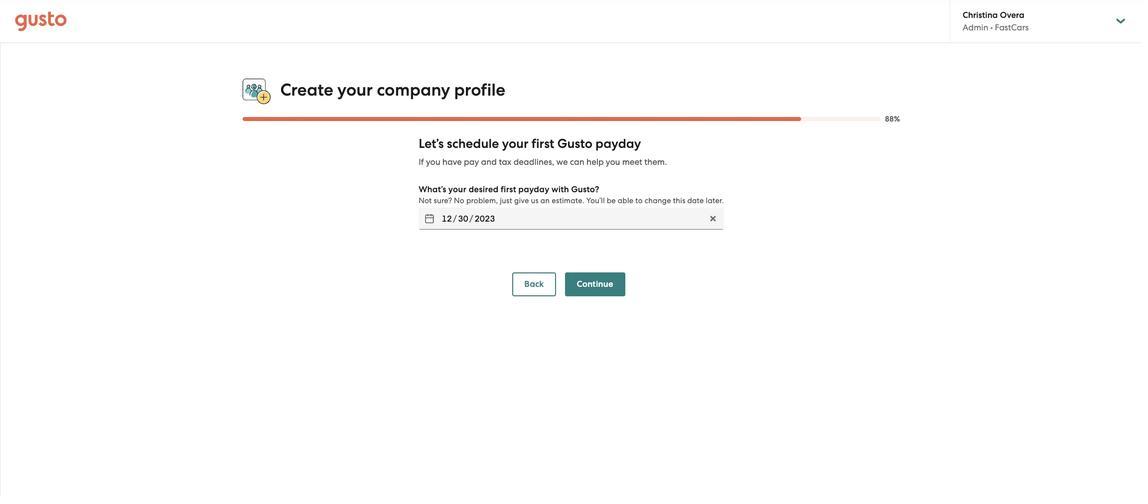 Task type: vqa. For each thing, say whether or not it's contained in the screenshot.
Home image
yes



Task type: locate. For each thing, give the bounding box(es) containing it.
1 horizontal spatial you
[[606, 157, 621, 167]]

able
[[618, 197, 634, 206]]

first inside what's your desired first payday with gusto? not sure? no problem, just give us an estimate. you'll be able to change this date later.
[[501, 185, 517, 195]]

profile
[[454, 80, 506, 100]]

overa
[[1001, 10, 1025, 20]]

Month (mm) field
[[441, 211, 453, 227]]

payday
[[596, 136, 642, 152], [519, 185, 550, 195]]

and
[[481, 157, 497, 167]]

date
[[688, 197, 704, 206]]

/ down no
[[453, 214, 457, 224]]

1 vertical spatial payday
[[519, 185, 550, 195]]

let's
[[419, 136, 444, 152]]

we
[[557, 157, 568, 167]]

admin
[[963, 22, 989, 32]]

0 horizontal spatial your
[[338, 80, 373, 100]]

/ down the problem, on the top
[[470, 214, 474, 224]]

christina
[[963, 10, 999, 20]]

what's your desired first payday with gusto? not sure? no problem, just give us an estimate. you'll be able to change this date later.
[[419, 185, 724, 206]]

payday up the us
[[519, 185, 550, 195]]

Year (yyyy) field
[[474, 211, 497, 227]]

gusto?
[[572, 185, 600, 195]]

1 horizontal spatial first
[[532, 136, 555, 152]]

2 you from the left
[[606, 157, 621, 167]]

sure?
[[434, 197, 452, 206]]

create
[[280, 80, 334, 100]]

0 horizontal spatial payday
[[519, 185, 550, 195]]

first for gusto
[[532, 136, 555, 152]]

you right "if"
[[426, 157, 441, 167]]

back link
[[513, 273, 556, 297]]

your for company
[[338, 80, 373, 100]]

2 horizontal spatial your
[[502, 136, 529, 152]]

if
[[419, 157, 424, 167]]

payday up "meet"
[[596, 136, 642, 152]]

your
[[338, 80, 373, 100], [502, 136, 529, 152], [449, 185, 467, 195]]

0 vertical spatial your
[[338, 80, 373, 100]]

first
[[532, 136, 555, 152], [501, 185, 517, 195]]

your for desired
[[449, 185, 467, 195]]

0 horizontal spatial you
[[426, 157, 441, 167]]

be
[[607, 197, 616, 206]]

them.
[[645, 157, 667, 167]]

fastcars
[[996, 22, 1030, 32]]

back
[[525, 279, 544, 290]]

create your company profile
[[280, 80, 506, 100]]

first up just
[[501, 185, 517, 195]]

have
[[443, 157, 462, 167]]

0 horizontal spatial first
[[501, 185, 517, 195]]

company
[[377, 80, 450, 100]]

/
[[453, 214, 457, 224], [470, 214, 474, 224]]

your up tax
[[502, 136, 529, 152]]

you right help
[[606, 157, 621, 167]]

christina overa admin • fastcars
[[963, 10, 1030, 32]]

1 vertical spatial your
[[502, 136, 529, 152]]

2 vertical spatial your
[[449, 185, 467, 195]]

your up no
[[449, 185, 467, 195]]

your right create
[[338, 80, 373, 100]]

1 horizontal spatial /
[[470, 214, 474, 224]]

home image
[[15, 11, 67, 31]]

1 horizontal spatial your
[[449, 185, 467, 195]]

1 horizontal spatial payday
[[596, 136, 642, 152]]

problem,
[[467, 197, 498, 206]]

first up if you have pay and tax deadlines, we can help you meet them.
[[532, 136, 555, 152]]

give
[[515, 197, 529, 206]]

1 / from the left
[[453, 214, 457, 224]]

0 horizontal spatial /
[[453, 214, 457, 224]]

us
[[531, 197, 539, 206]]

deadlines,
[[514, 157, 555, 167]]

not
[[419, 197, 432, 206]]

this
[[673, 197, 686, 206]]

your inside what's your desired first payday with gusto? not sure? no problem, just give us an estimate. you'll be able to change this date later.
[[449, 185, 467, 195]]

0 vertical spatial first
[[532, 136, 555, 152]]

an
[[541, 197, 550, 206]]

1 vertical spatial first
[[501, 185, 517, 195]]

you
[[426, 157, 441, 167], [606, 157, 621, 167]]

if you have pay and tax deadlines, we can help you meet them.
[[419, 157, 667, 167]]



Task type: describe. For each thing, give the bounding box(es) containing it.
can
[[570, 157, 585, 167]]

tax
[[499, 157, 512, 167]]

•
[[991, 22, 994, 32]]

88%
[[886, 115, 901, 124]]

let's schedule your first gusto payday
[[419, 136, 642, 152]]

Day (dd) field
[[457, 211, 470, 227]]

what's
[[419, 185, 447, 195]]

change
[[645, 197, 672, 206]]

just
[[500, 197, 513, 206]]

1 you from the left
[[426, 157, 441, 167]]

later.
[[706, 197, 724, 206]]

first for payday
[[501, 185, 517, 195]]

you'll
[[587, 197, 605, 206]]

meet
[[623, 157, 643, 167]]

no
[[454, 197, 465, 206]]

to
[[636, 197, 643, 206]]

with
[[552, 185, 569, 195]]

payday inside what's your desired first payday with gusto? not sure? no problem, just give us an estimate. you'll be able to change this date later.
[[519, 185, 550, 195]]

continue
[[577, 279, 614, 290]]

2 / from the left
[[470, 214, 474, 224]]

continue button
[[565, 273, 626, 297]]

gusto
[[558, 136, 593, 152]]

desired
[[469, 185, 499, 195]]

0 vertical spatial payday
[[596, 136, 642, 152]]

schedule
[[447, 136, 499, 152]]

estimate.
[[552, 197, 585, 206]]

help
[[587, 157, 604, 167]]

pay
[[464, 157, 479, 167]]



